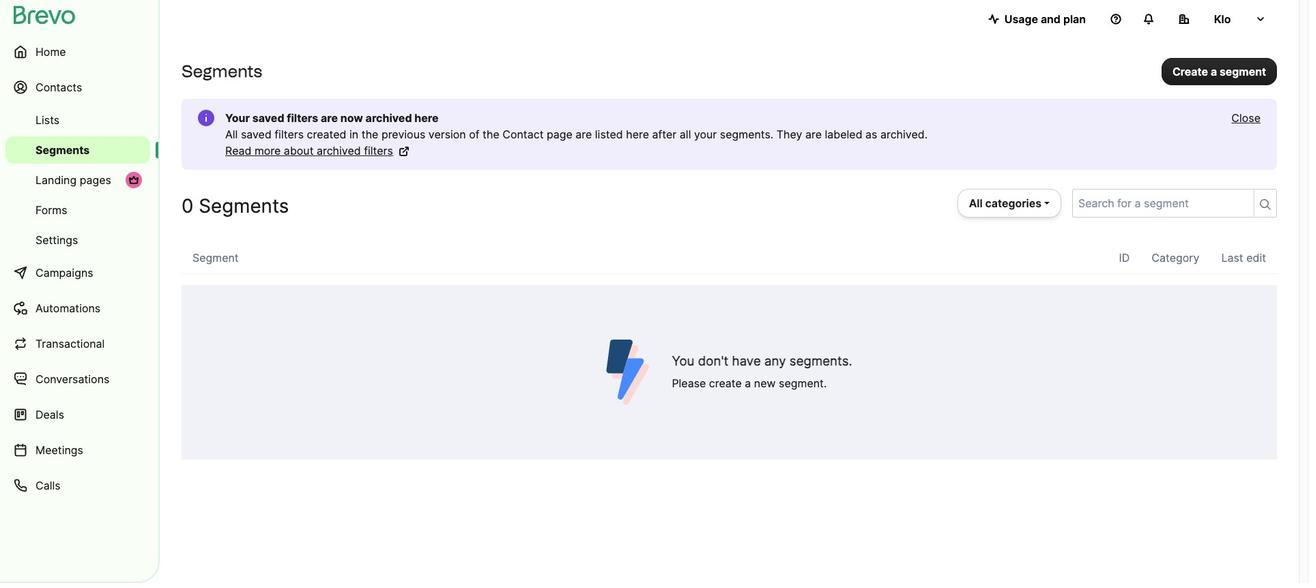 Task type: locate. For each thing, give the bounding box(es) containing it.
new
[[754, 377, 776, 390]]

saved right your
[[252, 111, 284, 125]]

in
[[349, 128, 358, 141]]

listed
[[595, 128, 623, 141]]

you don't have any segments.
[[672, 354, 852, 369]]

segments up your
[[182, 61, 262, 81]]

0 vertical spatial archived
[[366, 111, 412, 125]]

1 vertical spatial segments
[[35, 143, 90, 157]]

segments down read
[[199, 195, 289, 218]]

0 vertical spatial saved
[[252, 111, 284, 125]]

plan
[[1063, 12, 1086, 26]]

here
[[415, 111, 439, 125], [626, 128, 649, 141]]

0 vertical spatial a
[[1211, 65, 1217, 78]]

1 vertical spatial here
[[626, 128, 649, 141]]

2 the from the left
[[483, 128, 500, 141]]

1 vertical spatial filters
[[275, 128, 304, 141]]

previous
[[382, 128, 425, 141]]

all
[[680, 128, 691, 141]]

0 vertical spatial here
[[415, 111, 439, 125]]

1 vertical spatial segments.
[[790, 354, 852, 369]]

0 horizontal spatial segments.
[[720, 128, 774, 141]]

1 vertical spatial a
[[745, 377, 751, 390]]

1 horizontal spatial here
[[626, 128, 649, 141]]

segments
[[182, 61, 262, 81], [35, 143, 90, 157], [199, 195, 289, 218]]

home
[[35, 45, 66, 59]]

close
[[1232, 111, 1261, 125]]

filters up "created"
[[287, 111, 318, 125]]

0
[[182, 195, 193, 218]]

klo button
[[1168, 5, 1277, 33]]

filters down previous
[[364, 144, 393, 158]]

more
[[255, 144, 281, 158]]

labeled
[[825, 128, 863, 141]]

settings link
[[5, 227, 150, 254]]

are up "created"
[[321, 111, 338, 125]]

create
[[709, 377, 742, 390]]

after
[[652, 128, 677, 141]]

1 horizontal spatial a
[[1211, 65, 1217, 78]]

segments link
[[5, 137, 150, 164]]

2 horizontal spatial are
[[805, 128, 822, 141]]

the right of
[[483, 128, 500, 141]]

calls
[[35, 479, 60, 493]]

here left after
[[626, 128, 649, 141]]

automations
[[35, 302, 100, 315]]

your saved filters are now archived here all saved filters created in the previous version of the contact page are listed here after all your segments. they are labeled as archived.
[[225, 111, 928, 141]]

here up version
[[415, 111, 439, 125]]

they
[[777, 128, 802, 141]]

meetings
[[35, 444, 83, 457]]

1 horizontal spatial are
[[576, 128, 592, 141]]

are right page
[[576, 128, 592, 141]]

last
[[1222, 251, 1244, 265]]

have
[[732, 354, 761, 369]]

archived inside your saved filters are now archived here all saved filters created in the previous version of the contact page are listed here after all your segments. they are labeled as archived.
[[366, 111, 412, 125]]

a
[[1211, 65, 1217, 78], [745, 377, 751, 390]]

version
[[429, 128, 466, 141]]

1 horizontal spatial segments.
[[790, 354, 852, 369]]

segment
[[193, 251, 239, 265]]

archived
[[366, 111, 412, 125], [317, 144, 361, 158]]

all
[[225, 128, 238, 141], [969, 197, 983, 210]]

home link
[[5, 35, 150, 68]]

created
[[307, 128, 346, 141]]

contacts
[[35, 81, 82, 94]]

your
[[225, 111, 250, 125]]

as
[[866, 128, 878, 141]]

are right they
[[805, 128, 822, 141]]

landing pages
[[35, 173, 111, 187]]

and
[[1041, 12, 1061, 26]]

alert
[[182, 99, 1277, 170]]

lists link
[[5, 106, 150, 134]]

klo
[[1214, 12, 1231, 26]]

close link
[[1232, 110, 1261, 126]]

search button
[[1254, 190, 1277, 216]]

0 vertical spatial all
[[225, 128, 238, 141]]

1 vertical spatial saved
[[241, 128, 272, 141]]

conversations
[[35, 373, 109, 386]]

0 vertical spatial segments.
[[720, 128, 774, 141]]

a inside create a segment button
[[1211, 65, 1217, 78]]

landing
[[35, 173, 77, 187]]

segments. right your
[[720, 128, 774, 141]]

segments.
[[720, 128, 774, 141], [790, 354, 852, 369]]

0 horizontal spatial the
[[362, 128, 378, 141]]

a left new
[[745, 377, 751, 390]]

are
[[321, 111, 338, 125], [576, 128, 592, 141], [805, 128, 822, 141]]

saved up more
[[241, 128, 272, 141]]

0 horizontal spatial archived
[[317, 144, 361, 158]]

1 horizontal spatial all
[[969, 197, 983, 210]]

all left categories in the top of the page
[[969, 197, 983, 210]]

page
[[547, 128, 573, 141]]

the
[[362, 128, 378, 141], [483, 128, 500, 141]]

category
[[1152, 251, 1200, 265]]

a right "create"
[[1211, 65, 1217, 78]]

campaigns link
[[5, 257, 150, 289]]

usage and plan
[[1005, 12, 1086, 26]]

the right in
[[362, 128, 378, 141]]

0 horizontal spatial all
[[225, 128, 238, 141]]

all down your
[[225, 128, 238, 141]]

archived up previous
[[366, 111, 412, 125]]

segments. up segment.
[[790, 354, 852, 369]]

archived down "created"
[[317, 144, 361, 158]]

filters
[[287, 111, 318, 125], [275, 128, 304, 141], [364, 144, 393, 158]]

filters up about
[[275, 128, 304, 141]]

read more about archived filters
[[225, 144, 393, 158]]

all inside button
[[969, 197, 983, 210]]

1 horizontal spatial archived
[[366, 111, 412, 125]]

create a segment button
[[1162, 58, 1277, 85]]

1 horizontal spatial the
[[483, 128, 500, 141]]

don't
[[698, 354, 729, 369]]

segments up landing
[[35, 143, 90, 157]]

saved
[[252, 111, 284, 125], [241, 128, 272, 141]]

1 vertical spatial all
[[969, 197, 983, 210]]

id
[[1119, 251, 1130, 265]]

contacts link
[[5, 71, 150, 104]]

2 vertical spatial segments
[[199, 195, 289, 218]]

forms link
[[5, 197, 150, 224]]



Task type: describe. For each thing, give the bounding box(es) containing it.
please create a new segment.
[[672, 377, 827, 390]]

0 vertical spatial filters
[[287, 111, 318, 125]]

segment
[[1220, 65, 1266, 78]]

forms
[[35, 203, 67, 217]]

usage and plan button
[[977, 5, 1097, 33]]

search image
[[1260, 199, 1271, 210]]

deals link
[[5, 399, 150, 431]]

campaigns
[[35, 266, 93, 280]]

create
[[1173, 65, 1208, 78]]

meetings link
[[5, 434, 150, 467]]

lists
[[35, 113, 60, 127]]

you
[[672, 354, 695, 369]]

0 vertical spatial segments
[[182, 61, 262, 81]]

edit
[[1247, 251, 1266, 265]]

categories
[[985, 197, 1042, 210]]

about
[[284, 144, 314, 158]]

alert containing your saved filters are now archived here
[[182, 99, 1277, 170]]

transactional link
[[5, 328, 150, 360]]

please
[[672, 377, 706, 390]]

any
[[765, 354, 786, 369]]

1 vertical spatial archived
[[317, 144, 361, 158]]

now
[[340, 111, 363, 125]]

contact
[[503, 128, 544, 141]]

your
[[694, 128, 717, 141]]

segment.
[[779, 377, 827, 390]]

create a segment
[[1173, 65, 1266, 78]]

last edit
[[1222, 251, 1266, 265]]

archived.
[[881, 128, 928, 141]]

0 segments
[[182, 195, 289, 218]]

settings
[[35, 233, 78, 247]]

transactional
[[35, 337, 105, 351]]

segments. inside your saved filters are now archived here all saved filters created in the previous version of the contact page are listed here after all your segments. they are labeled as archived.
[[720, 128, 774, 141]]

pages
[[80, 173, 111, 187]]

all inside your saved filters are now archived here all saved filters created in the previous version of the contact page are listed here after all your segments. they are labeled as archived.
[[225, 128, 238, 141]]

0 horizontal spatial here
[[415, 111, 439, 125]]

1 the from the left
[[362, 128, 378, 141]]

deals
[[35, 408, 64, 422]]

landing pages link
[[5, 167, 150, 194]]

usage
[[1005, 12, 1038, 26]]

read
[[225, 144, 252, 158]]

0 horizontal spatial are
[[321, 111, 338, 125]]

0 horizontal spatial a
[[745, 377, 751, 390]]

automations link
[[5, 292, 150, 325]]

conversations link
[[5, 363, 150, 396]]

2 vertical spatial filters
[[364, 144, 393, 158]]

of
[[469, 128, 480, 141]]

Search for a segment search field
[[1073, 190, 1249, 217]]

left___rvooi image
[[128, 175, 139, 186]]

calls link
[[5, 470, 150, 502]]

all categories
[[969, 197, 1042, 210]]

read more about archived filters link
[[225, 143, 410, 159]]

all categories button
[[958, 189, 1062, 218]]



Task type: vqa. For each thing, say whether or not it's contained in the screenshot.
'LISTED'
yes



